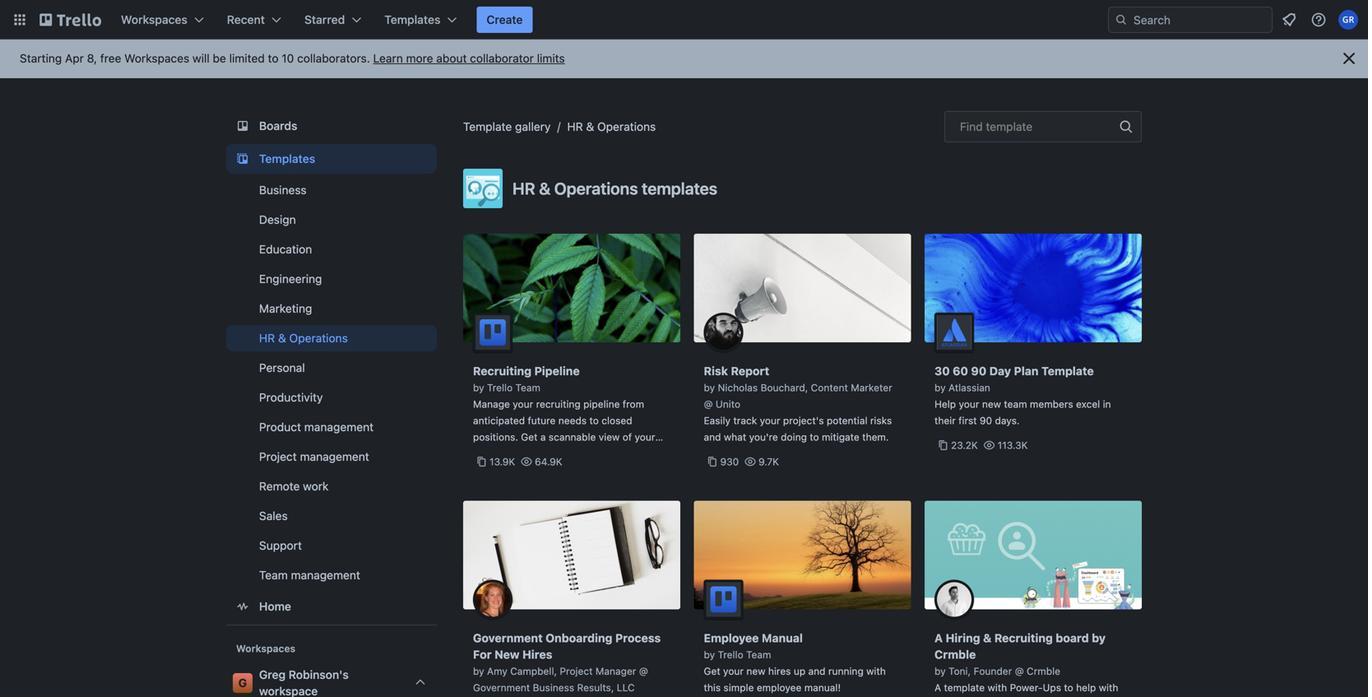 Task type: vqa. For each thing, say whether or not it's contained in the screenshot.
the right @
yes



Task type: locate. For each thing, give the bounding box(es) containing it.
and inside employee manual by trello team get your new hires up and running with this simple employee manual!
[[809, 665, 826, 677]]

2 vertical spatial team
[[747, 649, 772, 661]]

government down amy
[[473, 682, 530, 693]]

templates up more
[[385, 13, 441, 26]]

management down support link
[[291, 568, 360, 582]]

business inside government onboarding process for new hires by amy campbell, project manager @ government business results, llc
[[533, 682, 575, 693]]

management down "productivity" link
[[304, 420, 374, 434]]

crmble up ups
[[1027, 665, 1061, 677]]

trello inside recruiting pipeline by trello team
[[487, 382, 513, 393]]

a
[[935, 631, 943, 645], [935, 682, 942, 693]]

0 horizontal spatial hr & operations link
[[226, 325, 437, 351]]

hr
[[568, 120, 583, 133], [513, 179, 536, 198], [259, 331, 275, 345]]

what
[[724, 431, 747, 443]]

workspaces up free
[[121, 13, 188, 26]]

template down toni,
[[944, 682, 985, 693]]

0 vertical spatial your
[[959, 398, 980, 410]]

@ inside risk report by nicholas bouchard, content marketer @ unito easily track your project's potential risks and what you're doing to mitigate them.
[[704, 398, 713, 410]]

team
[[516, 382, 541, 393], [259, 568, 288, 582], [747, 649, 772, 661]]

employee
[[757, 682, 802, 693]]

1 vertical spatial recruiting
[[995, 631, 1053, 645]]

1 horizontal spatial business
[[533, 682, 575, 693]]

1 vertical spatial crmble
[[1027, 665, 1061, 677]]

1 horizontal spatial recruiting
[[995, 631, 1053, 645]]

this
[[704, 682, 721, 693]]

up
[[794, 665, 806, 677]]

government onboarding process for new hires by amy campbell, project manager @ government business results, llc
[[473, 631, 661, 693]]

template up members
[[1042, 364, 1095, 378]]

trello team image
[[704, 580, 744, 619]]

0 horizontal spatial project
[[259, 450, 297, 463]]

1 vertical spatial hr
[[513, 179, 536, 198]]

by up "get"
[[704, 649, 715, 661]]

government up new
[[473, 631, 543, 645]]

your up simple
[[724, 665, 744, 677]]

them.
[[863, 431, 889, 443]]

@ inside government onboarding process for new hires by amy campbell, project manager @ government business results, llc
[[639, 665, 648, 677]]

0 vertical spatial crmble
[[935, 648, 976, 661]]

product management
[[259, 420, 374, 434]]

template inside 30 60 90 day plan template by atlassian help your new team members excel in their first 90 days.
[[1042, 364, 1095, 378]]

1 horizontal spatial hr
[[513, 179, 536, 198]]

2 horizontal spatial team
[[747, 649, 772, 661]]

team inside employee manual by trello team get your new hires up and running with this simple employee manual!
[[747, 649, 772, 661]]

& up personal
[[278, 331, 286, 345]]

education link
[[226, 236, 437, 263]]

1 vertical spatial and
[[809, 665, 826, 677]]

1 vertical spatial operations
[[555, 179, 638, 198]]

2 horizontal spatial to
[[1065, 682, 1074, 693]]

workspaces down workspaces dropdown button
[[124, 51, 189, 65]]

0 vertical spatial recruiting
[[473, 364, 532, 378]]

gallery
[[515, 120, 551, 133]]

2 horizontal spatial your
[[959, 398, 980, 410]]

hiring
[[946, 631, 981, 645]]

atlassian image
[[935, 313, 975, 352]]

0 horizontal spatial new
[[747, 665, 766, 677]]

home image
[[233, 597, 253, 617]]

learn
[[373, 51, 403, 65]]

onboarding
[[546, 631, 613, 645]]

1 horizontal spatial project
[[560, 665, 593, 677]]

business up design
[[259, 183, 307, 197]]

13.9k
[[490, 456, 516, 468]]

design
[[259, 213, 296, 226]]

1 vertical spatial government
[[473, 682, 530, 693]]

0 horizontal spatial business
[[259, 183, 307, 197]]

hr & operations down marketing
[[259, 331, 348, 345]]

1 horizontal spatial templates
[[385, 13, 441, 26]]

hr right the hr & operations icon
[[513, 179, 536, 198]]

collaborator
[[470, 51, 534, 65]]

2 vertical spatial operations
[[289, 331, 348, 345]]

by down risk
[[704, 382, 715, 393]]

team down pipeline
[[516, 382, 541, 393]]

business link
[[226, 177, 437, 203]]

sales link
[[226, 503, 437, 529]]

0 horizontal spatial hr
[[259, 331, 275, 345]]

free
[[100, 51, 121, 65]]

1 horizontal spatial template
[[986, 120, 1033, 133]]

0 vertical spatial hr & operations
[[568, 120, 656, 133]]

hr & operations
[[568, 120, 656, 133], [259, 331, 348, 345]]

90 right 60
[[972, 364, 987, 378]]

to left 10
[[268, 51, 279, 65]]

0 vertical spatial team
[[516, 382, 541, 393]]

operations
[[598, 120, 656, 133], [555, 179, 638, 198], [289, 331, 348, 345]]

your up the you're
[[760, 415, 781, 426]]

templates
[[642, 179, 718, 198]]

risk
[[704, 364, 728, 378]]

manual!
[[805, 682, 841, 693]]

workspaces button
[[111, 7, 214, 33]]

trello team image
[[473, 313, 513, 352]]

create button
[[477, 7, 533, 33]]

2 a from the top
[[935, 682, 942, 693]]

0 vertical spatial operations
[[598, 120, 656, 133]]

starred
[[305, 13, 345, 26]]

team for employee
[[747, 649, 772, 661]]

template inside "a hiring & recruiting board by crmble by toni, founder @ crmble a template with power-ups to help with"
[[944, 682, 985, 693]]

project up remote
[[259, 450, 297, 463]]

get
[[704, 665, 721, 677]]

with right "running"
[[867, 665, 886, 677]]

@ up easily
[[704, 398, 713, 410]]

nicholas bouchard, content marketer @ unito image
[[704, 313, 744, 352]]

0 vertical spatial trello
[[487, 382, 513, 393]]

1 horizontal spatial crmble
[[1027, 665, 1061, 677]]

2 vertical spatial to
[[1065, 682, 1074, 693]]

unito
[[716, 398, 741, 410]]

0 vertical spatial new
[[983, 398, 1002, 410]]

1 horizontal spatial to
[[810, 431, 820, 443]]

1 vertical spatial your
[[760, 415, 781, 426]]

to right ups
[[1065, 682, 1074, 693]]

search image
[[1115, 13, 1128, 26]]

1 vertical spatial a
[[935, 682, 942, 693]]

0 horizontal spatial @
[[639, 665, 648, 677]]

hr & operations link
[[568, 120, 656, 133], [226, 325, 437, 351]]

by inside government onboarding process for new hires by amy campbell, project manager @ government business results, llc
[[473, 665, 485, 677]]

0 vertical spatial government
[[473, 631, 543, 645]]

0 horizontal spatial template
[[463, 120, 512, 133]]

and down easily
[[704, 431, 721, 443]]

1 vertical spatial template
[[944, 682, 985, 693]]

personal link
[[226, 355, 437, 381]]

project up results,
[[560, 665, 593, 677]]

0 vertical spatial to
[[268, 51, 279, 65]]

hr up personal
[[259, 331, 275, 345]]

workspaces up greg at the bottom of page
[[236, 643, 296, 654]]

by down 30
[[935, 382, 946, 393]]

1 vertical spatial to
[[810, 431, 820, 443]]

trello for employee
[[718, 649, 744, 661]]

easily
[[704, 415, 731, 426]]

recruiting down trello team icon
[[473, 364, 532, 378]]

0 vertical spatial 90
[[972, 364, 987, 378]]

employee manual by trello team get your new hires up and running with this simple employee manual!
[[704, 631, 886, 693]]

Find template field
[[945, 111, 1142, 142]]

with right 'help'
[[1099, 682, 1119, 693]]

1 vertical spatial new
[[747, 665, 766, 677]]

& inside hr & operations link
[[278, 331, 286, 345]]

by left toni,
[[935, 665, 946, 677]]

1 vertical spatial management
[[300, 450, 369, 463]]

0 vertical spatial templates
[[385, 13, 441, 26]]

0 vertical spatial business
[[259, 183, 307, 197]]

will
[[193, 51, 210, 65]]

and right 'up'
[[809, 665, 826, 677]]

risks
[[871, 415, 892, 426]]

your inside 30 60 90 day plan template by atlassian help your new team members excel in their first 90 days.
[[959, 398, 980, 410]]

education
[[259, 242, 312, 256]]

open information menu image
[[1311, 12, 1328, 28]]

in
[[1103, 398, 1112, 410]]

business
[[259, 183, 307, 197], [533, 682, 575, 693]]

team management
[[259, 568, 360, 582]]

by inside employee manual by trello team get your new hires up and running with this simple employee manual!
[[704, 649, 715, 661]]

new up the days.
[[983, 398, 1002, 410]]

&
[[586, 120, 595, 133], [539, 179, 551, 198], [278, 331, 286, 345], [984, 631, 992, 645]]

hr & operations link up the personal link
[[226, 325, 437, 351]]

nicholas
[[718, 382, 758, 393]]

0 vertical spatial template
[[463, 120, 512, 133]]

0 horizontal spatial team
[[259, 568, 288, 582]]

templates inside dropdown button
[[385, 13, 441, 26]]

mitigate
[[822, 431, 860, 443]]

crmble up toni,
[[935, 648, 976, 661]]

template board image
[[233, 149, 253, 169]]

by inside risk report by nicholas bouchard, content marketer @ unito easily track your project's potential risks and what you're doing to mitigate them.
[[704, 382, 715, 393]]

templates button
[[375, 7, 467, 33]]

0 vertical spatial hr & operations link
[[568, 120, 656, 133]]

by down trello team icon
[[473, 382, 485, 393]]

trello inside employee manual by trello team get your new hires up and running with this simple employee manual!
[[718, 649, 744, 661]]

1 vertical spatial trello
[[718, 649, 744, 661]]

0 horizontal spatial and
[[704, 431, 721, 443]]

1 vertical spatial workspaces
[[124, 51, 189, 65]]

business down campbell,
[[533, 682, 575, 693]]

for
[[473, 648, 492, 661]]

0 horizontal spatial template
[[944, 682, 985, 693]]

1 horizontal spatial template
[[1042, 364, 1095, 378]]

@ right manager
[[639, 665, 648, 677]]

30
[[935, 364, 950, 378]]

hr & operations link up hr & operations templates
[[568, 120, 656, 133]]

by inside 30 60 90 day plan template by atlassian help your new team members excel in their first 90 days.
[[935, 382, 946, 393]]

2 vertical spatial management
[[291, 568, 360, 582]]

new
[[495, 648, 520, 661]]

new inside 30 60 90 day plan template by atlassian help your new team members excel in their first 90 days.
[[983, 398, 1002, 410]]

& right hiring
[[984, 631, 992, 645]]

product management link
[[226, 414, 437, 440]]

0 horizontal spatial trello
[[487, 382, 513, 393]]

management down product management link
[[300, 450, 369, 463]]

0 vertical spatial template
[[986, 120, 1033, 133]]

recruiting up founder
[[995, 631, 1053, 645]]

@ up power-
[[1015, 665, 1024, 677]]

manual
[[762, 631, 803, 645]]

your down the atlassian
[[959, 398, 980, 410]]

hires
[[769, 665, 791, 677]]

trello down employee
[[718, 649, 744, 661]]

0 horizontal spatial with
[[867, 665, 886, 677]]

1 horizontal spatial your
[[760, 415, 781, 426]]

2 horizontal spatial @
[[1015, 665, 1024, 677]]

0 vertical spatial a
[[935, 631, 943, 645]]

template right find
[[986, 120, 1033, 133]]

0 vertical spatial and
[[704, 431, 721, 443]]

simple
[[724, 682, 754, 693]]

1 vertical spatial business
[[533, 682, 575, 693]]

recruiting
[[473, 364, 532, 378], [995, 631, 1053, 645]]

to
[[268, 51, 279, 65], [810, 431, 820, 443], [1065, 682, 1074, 693]]

template inside find template field
[[986, 120, 1033, 133]]

2 vertical spatial your
[[724, 665, 744, 677]]

1 horizontal spatial new
[[983, 398, 1002, 410]]

amy
[[487, 665, 508, 677]]

business inside the 'business' link
[[259, 183, 307, 197]]

first
[[959, 415, 977, 426]]

with down founder
[[988, 682, 1008, 693]]

1 horizontal spatial trello
[[718, 649, 744, 661]]

1 horizontal spatial @
[[704, 398, 713, 410]]

your inside risk report by nicholas bouchard, content marketer @ unito easily track your project's potential risks and what you're doing to mitigate them.
[[760, 415, 781, 426]]

1 horizontal spatial hr & operations
[[568, 120, 656, 133]]

project's
[[784, 415, 824, 426]]

0 horizontal spatial your
[[724, 665, 744, 677]]

templates down boards
[[259, 152, 315, 165]]

marketer
[[851, 382, 893, 393]]

team up hires
[[747, 649, 772, 661]]

amy campbell, project manager @ government business results, llc image
[[473, 580, 513, 619]]

management for team management
[[291, 568, 360, 582]]

work
[[303, 479, 329, 493]]

& right "gallery"
[[586, 120, 595, 133]]

1 vertical spatial templates
[[259, 152, 315, 165]]

project management link
[[226, 444, 437, 470]]

90 right first
[[980, 415, 993, 426]]

hr & operations up hr & operations templates
[[568, 120, 656, 133]]

support
[[259, 539, 302, 552]]

running
[[829, 665, 864, 677]]

1 horizontal spatial team
[[516, 382, 541, 393]]

greg robinson (gregrobinson96) image
[[1339, 10, 1359, 30]]

0 horizontal spatial recruiting
[[473, 364, 532, 378]]

trello down trello team icon
[[487, 382, 513, 393]]

0 vertical spatial project
[[259, 450, 297, 463]]

bouchard,
[[761, 382, 809, 393]]

1 vertical spatial project
[[560, 665, 593, 677]]

boards
[[259, 119, 298, 133]]

to down project's
[[810, 431, 820, 443]]

1 vertical spatial template
[[1042, 364, 1095, 378]]

hr right "gallery"
[[568, 120, 583, 133]]

2 vertical spatial hr
[[259, 331, 275, 345]]

productivity link
[[226, 384, 437, 411]]

team inside recruiting pipeline by trello team
[[516, 382, 541, 393]]

0 vertical spatial management
[[304, 420, 374, 434]]

to inside "a hiring & recruiting board by crmble by toni, founder @ crmble a template with power-ups to help with"
[[1065, 682, 1074, 693]]

1 vertical spatial hr & operations
[[259, 331, 348, 345]]

template left "gallery"
[[463, 120, 512, 133]]

1 government from the top
[[473, 631, 543, 645]]

project inside government onboarding process for new hires by amy campbell, project manager @ government business results, llc
[[560, 665, 593, 677]]

0 horizontal spatial to
[[268, 51, 279, 65]]

1 horizontal spatial and
[[809, 665, 826, 677]]

new left hires
[[747, 665, 766, 677]]

by down for
[[473, 665, 485, 677]]

to inside risk report by nicholas bouchard, content marketer @ unito easily track your project's potential risks and what you're doing to mitigate them.
[[810, 431, 820, 443]]

2 horizontal spatial hr
[[568, 120, 583, 133]]

and inside risk report by nicholas bouchard, content marketer @ unito easily track your project's potential risks and what you're doing to mitigate them.
[[704, 431, 721, 443]]

workspaces inside dropdown button
[[121, 13, 188, 26]]

0 vertical spatial workspaces
[[121, 13, 188, 26]]

60
[[953, 364, 969, 378]]

home
[[259, 600, 291, 613]]

team down support on the left of page
[[259, 568, 288, 582]]



Task type: describe. For each thing, give the bounding box(es) containing it.
0 horizontal spatial templates
[[259, 152, 315, 165]]

risk report by nicholas bouchard, content marketer @ unito easily track your project's potential risks and what you're doing to mitigate them.
[[704, 364, 893, 443]]

greg robinson's workspace
[[259, 668, 349, 697]]

1 vertical spatial hr & operations link
[[226, 325, 437, 351]]

64.9k
[[535, 456, 563, 468]]

pipeline
[[535, 364, 580, 378]]

apr
[[65, 51, 84, 65]]

doing
[[781, 431, 807, 443]]

23.2k
[[952, 440, 979, 451]]

potential
[[827, 415, 868, 426]]

113.3k
[[998, 440, 1028, 451]]

product
[[259, 420, 301, 434]]

founder
[[974, 665, 1013, 677]]

management for product management
[[304, 420, 374, 434]]

management for project management
[[300, 450, 369, 463]]

1 vertical spatial 90
[[980, 415, 993, 426]]

template gallery
[[463, 120, 551, 133]]

sales
[[259, 509, 288, 523]]

llc
[[617, 682, 635, 693]]

members
[[1030, 398, 1074, 410]]

template gallery link
[[463, 120, 551, 133]]

find template
[[961, 120, 1033, 133]]

2 horizontal spatial with
[[1099, 682, 1119, 693]]

1 horizontal spatial hr & operations link
[[568, 120, 656, 133]]

you're
[[750, 431, 778, 443]]

2 government from the top
[[473, 682, 530, 693]]

remote
[[259, 479, 300, 493]]

toni,
[[949, 665, 971, 677]]

more
[[406, 51, 433, 65]]

30 60 90 day plan template by atlassian help your new team members excel in their first 90 days.
[[935, 364, 1112, 426]]

hr & operations icon image
[[463, 169, 503, 208]]

recruiting pipeline by trello team
[[473, 364, 580, 393]]

trello for recruiting
[[487, 382, 513, 393]]

learn more about collaborator limits link
[[373, 51, 565, 65]]

boards link
[[226, 111, 437, 141]]

0 horizontal spatial crmble
[[935, 648, 976, 661]]

marketing
[[259, 302, 312, 315]]

Search field
[[1128, 7, 1273, 32]]

create
[[487, 13, 523, 26]]

process
[[616, 631, 661, 645]]

& right the hr & operations icon
[[539, 179, 551, 198]]

workspace
[[259, 684, 318, 697]]

toni, founder @ crmble image
[[935, 580, 975, 619]]

results,
[[577, 682, 614, 693]]

0 vertical spatial hr
[[568, 120, 583, 133]]

back to home image
[[40, 7, 101, 33]]

0 notifications image
[[1280, 10, 1300, 30]]

power-
[[1010, 682, 1043, 693]]

2 vertical spatial workspaces
[[236, 643, 296, 654]]

employee
[[704, 631, 759, 645]]

recent
[[227, 13, 265, 26]]

9.7k
[[759, 456, 780, 468]]

hr & operations templates
[[513, 179, 718, 198]]

board image
[[233, 116, 253, 136]]

team management link
[[226, 562, 437, 589]]

be
[[213, 51, 226, 65]]

track
[[734, 415, 757, 426]]

starred button
[[295, 7, 371, 33]]

by right the board
[[1092, 631, 1106, 645]]

g
[[238, 676, 247, 690]]

@ inside "a hiring & recruiting board by crmble by toni, founder @ crmble a template with power-ups to help with"
[[1015, 665, 1024, 677]]

by inside recruiting pipeline by trello team
[[473, 382, 485, 393]]

0 horizontal spatial hr & operations
[[259, 331, 348, 345]]

with inside employee manual by trello team get your new hires up and running with this simple employee manual!
[[867, 665, 886, 677]]

hires
[[523, 648, 553, 661]]

remote work
[[259, 479, 329, 493]]

starting apr 8, free workspaces will be limited to 10 collaborators. learn more about collaborator limits
[[20, 51, 565, 65]]

recruiting inside "a hiring & recruiting board by crmble by toni, founder @ crmble a template with power-ups to help with"
[[995, 631, 1053, 645]]

help
[[935, 398, 957, 410]]

engineering
[[259, 272, 322, 286]]

personal
[[259, 361, 305, 375]]

primary element
[[0, 0, 1369, 40]]

recruiting inside recruiting pipeline by trello team
[[473, 364, 532, 378]]

1 a from the top
[[935, 631, 943, 645]]

robinson's
[[289, 668, 349, 682]]

your inside employee manual by trello team get your new hires up and running with this simple employee manual!
[[724, 665, 744, 677]]

templates link
[[226, 144, 437, 174]]

new inside employee manual by trello team get your new hires up and running with this simple employee manual!
[[747, 665, 766, 677]]

plan
[[1014, 364, 1039, 378]]

about
[[437, 51, 467, 65]]

atlassian
[[949, 382, 991, 393]]

campbell,
[[511, 665, 557, 677]]

greg
[[259, 668, 286, 682]]

a hiring & recruiting board by crmble by toni, founder @ crmble a template with power-ups to help with
[[935, 631, 1119, 697]]

8,
[[87, 51, 97, 65]]

collaborators.
[[297, 51, 370, 65]]

ups
[[1043, 682, 1062, 693]]

project management
[[259, 450, 369, 463]]

& inside "a hiring & recruiting board by crmble by toni, founder @ crmble a template with power-ups to help with"
[[984, 631, 992, 645]]

930
[[721, 456, 739, 468]]

help
[[1077, 682, 1097, 693]]

days.
[[996, 415, 1020, 426]]

find
[[961, 120, 983, 133]]

remote work link
[[226, 473, 437, 500]]

1 horizontal spatial with
[[988, 682, 1008, 693]]

1 vertical spatial team
[[259, 568, 288, 582]]

board
[[1056, 631, 1090, 645]]

limited
[[229, 51, 265, 65]]

team for recruiting
[[516, 382, 541, 393]]

manager
[[596, 665, 637, 677]]

design link
[[226, 207, 437, 233]]

10
[[282, 51, 294, 65]]



